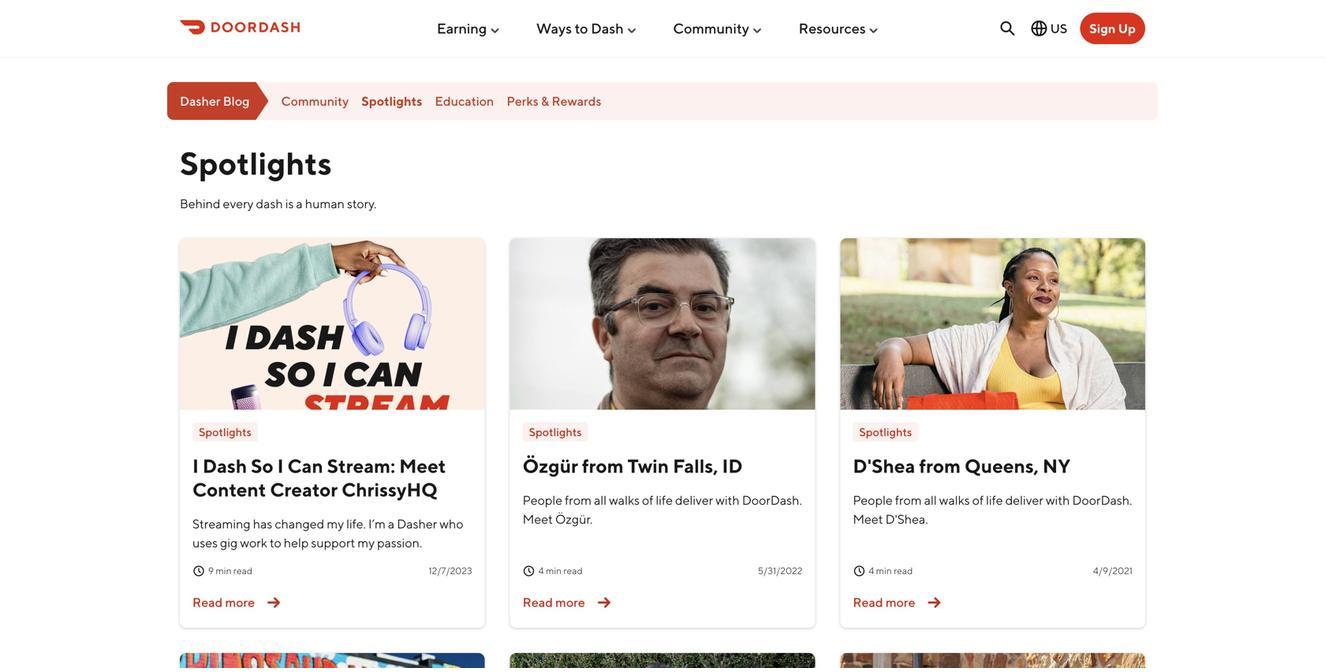 Task type: describe. For each thing, give the bounding box(es) containing it.
resources link
[[799, 14, 880, 43]]

sign up
[[1090, 21, 1136, 36]]

more for özgür from twin falls, id
[[555, 595, 585, 610]]

4 for özgür from twin falls, id
[[538, 565, 544, 576]]

spotlights link left education
[[361, 93, 422, 108]]

4 min read for d'shea
[[869, 565, 913, 576]]

dasher blog
[[180, 93, 250, 108]]

passion.
[[377, 535, 422, 550]]

blog
[[223, 93, 250, 108]]

dash
[[256, 196, 283, 211]]

read for i dash so i can stream: meet content creator chrissyhq
[[192, 595, 223, 610]]

every
[[223, 196, 254, 211]]

walks for queens,
[[939, 493, 970, 508]]

up
[[1118, 21, 1136, 36]]

özgür from twin falls, id
[[523, 455, 743, 477]]

read more for i dash so i can stream: meet content creator chrissyhq
[[192, 595, 255, 610]]

so
[[251, 455, 273, 477]]

from for özgür from twin falls, id
[[582, 455, 624, 477]]

0 vertical spatial to
[[575, 20, 588, 37]]

özgür
[[523, 455, 578, 477]]

2 i from the left
[[277, 455, 284, 477]]

content
[[192, 478, 266, 501]]

meet for d'shea
[[853, 511, 883, 526]]

people from all walks of life deliver with doordash. meet özgür.
[[523, 493, 802, 526]]

1 horizontal spatial dash
[[591, 20, 624, 37]]

earning link
[[437, 14, 501, 43]]

&
[[541, 93, 549, 108]]

from for people from all walks of life deliver with doordash. meet d'shea.
[[895, 493, 922, 508]]

arrow right image
[[922, 590, 947, 615]]

rewards
[[552, 93, 601, 108]]

of for twin
[[642, 493, 653, 508]]

resources
[[799, 20, 866, 37]]

spotlights link for i dash so i can stream: meet content creator chrissyhq
[[192, 422, 258, 442]]

0 vertical spatial my
[[327, 516, 344, 531]]

all for d'shea
[[924, 493, 937, 508]]

ways
[[536, 20, 572, 37]]

0 horizontal spatial community
[[281, 93, 349, 108]]

d'shea
[[853, 455, 915, 477]]

min for i dash so i can stream: meet content creator chrissyhq
[[216, 565, 232, 576]]

4 min read for özgür
[[538, 565, 583, 576]]

behind every dash is a human story.
[[180, 196, 377, 211]]

all for özgür
[[594, 493, 607, 508]]

spotlights left education
[[361, 93, 422, 108]]

queens,
[[965, 455, 1039, 477]]

dasher blog link
[[167, 82, 268, 120]]

uses
[[192, 535, 218, 550]]

4 for d'shea from queens, ny
[[869, 565, 874, 576]]

can
[[287, 455, 323, 477]]

streaming has changed my life. i'm a dasher who uses gig work to help support my passion.
[[192, 516, 463, 550]]

us
[[1050, 21, 1067, 36]]

to inside streaming has changed my life. i'm a dasher who uses gig work to help support my passion.
[[270, 535, 281, 550]]

stream:
[[327, 455, 395, 477]]

support
[[311, 535, 355, 550]]

people for d'shea from queens, ny
[[853, 493, 893, 508]]

arrow right image for twin
[[591, 590, 617, 615]]

who
[[440, 516, 463, 531]]

globe line image
[[1030, 19, 1049, 38]]

with for ny
[[1046, 493, 1070, 508]]

12/7/2023
[[429, 565, 472, 576]]

0 horizontal spatial community link
[[281, 93, 349, 108]]

özgür.
[[555, 511, 593, 526]]

changed
[[275, 516, 324, 531]]

5/31/2022
[[758, 565, 802, 576]]

9
[[208, 565, 214, 576]]

0 horizontal spatial a
[[296, 196, 303, 211]]

education link
[[435, 93, 494, 108]]

doordash. for özgür from twin falls, id
[[742, 493, 802, 508]]

ny
[[1043, 455, 1071, 477]]

1 horizontal spatial community link
[[673, 14, 764, 43]]

work
[[240, 535, 267, 550]]

education
[[435, 93, 494, 108]]

i'm
[[368, 516, 386, 531]]

people for özgür from twin falls, id
[[523, 493, 563, 508]]

with for falls,
[[716, 493, 740, 508]]

life.
[[346, 516, 366, 531]]

help
[[284, 535, 309, 550]]

sign
[[1090, 21, 1116, 36]]



Task type: locate. For each thing, give the bounding box(es) containing it.
0 vertical spatial dash
[[591, 20, 624, 37]]

earning
[[437, 20, 487, 37]]

1 horizontal spatial arrow right image
[[591, 590, 617, 615]]

2 4 min read from the left
[[869, 565, 913, 576]]

1 horizontal spatial 4 min read
[[869, 565, 913, 576]]

dash right ways
[[591, 20, 624, 37]]

spotlights link up so
[[192, 422, 258, 442]]

time line image for özgür from twin falls, id
[[523, 565, 535, 577]]

read more
[[192, 595, 255, 610], [523, 595, 585, 610], [853, 595, 915, 610]]

min for özgür from twin falls, id
[[546, 565, 562, 576]]

read more for özgür from twin falls, id
[[523, 595, 585, 610]]

from left the twin
[[582, 455, 624, 477]]

1 horizontal spatial i
[[277, 455, 284, 477]]

perks
[[507, 93, 539, 108]]

2 all from the left
[[924, 493, 937, 508]]

1 horizontal spatial life
[[986, 493, 1003, 508]]

0 horizontal spatial read
[[192, 595, 223, 610]]

1 deliver from the left
[[675, 493, 713, 508]]

dasher
[[180, 93, 220, 108], [397, 516, 437, 531]]

0 horizontal spatial arrow right image
[[261, 590, 286, 615]]

perks & rewards
[[507, 93, 601, 108]]

meet left d'shea.
[[853, 511, 883, 526]]

0 horizontal spatial i
[[192, 455, 199, 477]]

1 horizontal spatial walks
[[939, 493, 970, 508]]

1 vertical spatial a
[[388, 516, 395, 531]]

falls,
[[673, 455, 718, 477]]

meet inside people from all walks of life deliver with doordash. meet d'shea.
[[853, 511, 883, 526]]

i up the content
[[192, 455, 199, 477]]

walks down 'd'shea from queens, ny'
[[939, 493, 970, 508]]

spotlights for i dash so i can stream: meet content creator chrissyhq
[[199, 425, 252, 438]]

0 horizontal spatial people
[[523, 493, 563, 508]]

2 horizontal spatial read
[[894, 565, 913, 576]]

0 horizontal spatial of
[[642, 493, 653, 508]]

more
[[225, 595, 255, 610], [555, 595, 585, 610], [886, 595, 915, 610]]

id
[[722, 455, 743, 477]]

life inside people from all walks of life deliver with doordash. meet özgür.
[[656, 493, 673, 508]]

gig
[[220, 535, 238, 550]]

behind
[[180, 196, 220, 211]]

walks
[[609, 493, 640, 508], [939, 493, 970, 508]]

2 read from the left
[[523, 595, 553, 610]]

1 horizontal spatial a
[[388, 516, 395, 531]]

people inside people from all walks of life deliver with doordash. meet özgür.
[[523, 493, 563, 508]]

deliver for ny
[[1005, 493, 1043, 508]]

people
[[523, 493, 563, 508], [853, 493, 893, 508]]

my
[[327, 516, 344, 531], [358, 535, 375, 550]]

people down özgür
[[523, 493, 563, 508]]

my down life.
[[358, 535, 375, 550]]

with down ny
[[1046, 493, 1070, 508]]

people down d'shea
[[853, 493, 893, 508]]

deliver down falls,
[[675, 493, 713, 508]]

meet up chrissyhq
[[399, 455, 446, 477]]

has
[[253, 516, 272, 531]]

1 walks from the left
[[609, 493, 640, 508]]

deliver for falls,
[[675, 493, 713, 508]]

0 horizontal spatial my
[[327, 516, 344, 531]]

doordash. inside people from all walks of life deliver with doordash. meet özgür.
[[742, 493, 802, 508]]

0 horizontal spatial dash
[[203, 455, 247, 477]]

of inside people from all walks of life deliver with doordash. meet özgür.
[[642, 493, 653, 508]]

spotlights for d'shea from queens, ny
[[859, 425, 912, 438]]

2 read more from the left
[[523, 595, 585, 610]]

meet for özgür
[[523, 511, 553, 526]]

3 read more from the left
[[853, 595, 915, 610]]

arrow right image
[[261, 590, 286, 615], [591, 590, 617, 615]]

1 horizontal spatial my
[[358, 535, 375, 550]]

people from all walks of life deliver with doordash. meet d'shea.
[[853, 493, 1132, 526]]

3 read from the left
[[894, 565, 913, 576]]

of
[[642, 493, 653, 508], [972, 493, 984, 508]]

dasher up passion.
[[397, 516, 437, 531]]

2 with from the left
[[1046, 493, 1070, 508]]

2 deliver from the left
[[1005, 493, 1043, 508]]

2 time line image from the left
[[853, 565, 866, 577]]

of down 'd'shea from queens, ny'
[[972, 493, 984, 508]]

1 vertical spatial community
[[281, 93, 349, 108]]

community
[[673, 20, 749, 37], [281, 93, 349, 108]]

0 horizontal spatial life
[[656, 493, 673, 508]]

i dash so i can stream: meet content creator chrissyhq
[[192, 455, 446, 501]]

1 horizontal spatial 4
[[869, 565, 874, 576]]

walks inside people from all walks of life deliver with doordash. meet d'shea.
[[939, 493, 970, 508]]

1 vertical spatial dash
[[203, 455, 247, 477]]

walks for twin
[[609, 493, 640, 508]]

read for d'shea from queens, ny
[[853, 595, 883, 610]]

with inside people from all walks of life deliver with doordash. meet d'shea.
[[1046, 493, 1070, 508]]

i right so
[[277, 455, 284, 477]]

read for özgür from twin falls, id
[[523, 595, 553, 610]]

dx blog - i dash so i can stream: meet content creator chrissyhq - text of title image
[[180, 238, 485, 410]]

0 horizontal spatial doordash.
[[742, 493, 802, 508]]

1 horizontal spatial deliver
[[1005, 493, 1043, 508]]

9 min read
[[208, 565, 252, 576]]

1 doordash. from the left
[[742, 493, 802, 508]]

life inside people from all walks of life deliver with doordash. meet d'shea.
[[986, 493, 1003, 508]]

arrow right image for so
[[261, 590, 286, 615]]

community link
[[673, 14, 764, 43], [281, 93, 349, 108]]

meet
[[399, 455, 446, 477], [523, 511, 553, 526], [853, 511, 883, 526]]

read down 'work'
[[233, 565, 252, 576]]

story.
[[347, 196, 377, 211]]

deliver down queens,
[[1005, 493, 1043, 508]]

with down id
[[716, 493, 740, 508]]

dx spotlight dshea4 image
[[840, 238, 1145, 410]]

1 vertical spatial to
[[270, 535, 281, 550]]

1 horizontal spatial more
[[555, 595, 585, 610]]

life
[[656, 493, 673, 508], [986, 493, 1003, 508]]

doordash. inside people from all walks of life deliver with doordash. meet d'shea.
[[1072, 493, 1132, 508]]

1 i from the left
[[192, 455, 199, 477]]

spotlights up so
[[199, 425, 252, 438]]

1 horizontal spatial community
[[673, 20, 749, 37]]

1 horizontal spatial min
[[546, 565, 562, 576]]

0 vertical spatial community link
[[673, 14, 764, 43]]

spotlights for özgür from twin falls, id
[[529, 425, 582, 438]]

2 people from the left
[[853, 493, 893, 508]]

human
[[305, 196, 345, 211]]

2 walks from the left
[[939, 493, 970, 508]]

meet left özgür.
[[523, 511, 553, 526]]

1 people from the left
[[523, 493, 563, 508]]

life for queens,
[[986, 493, 1003, 508]]

1 more from the left
[[225, 595, 255, 610]]

a inside streaming has changed my life. i'm a dasher who uses gig work to help support my passion.
[[388, 516, 395, 531]]

read down d'shea.
[[894, 565, 913, 576]]

a right "i'm"
[[388, 516, 395, 531]]

2 arrow right image from the left
[[591, 590, 617, 615]]

0 vertical spatial dasher
[[180, 93, 220, 108]]

1 horizontal spatial all
[[924, 493, 937, 508]]

of down the twin
[[642, 493, 653, 508]]

i
[[192, 455, 199, 477], [277, 455, 284, 477]]

my up support
[[327, 516, 344, 531]]

all inside people from all walks of life deliver with doordash. meet d'shea.
[[924, 493, 937, 508]]

1 with from the left
[[716, 493, 740, 508]]

2 min from the left
[[546, 565, 562, 576]]

1 horizontal spatial doordash.
[[1072, 493, 1132, 508]]

2 of from the left
[[972, 493, 984, 508]]

1 time line image from the left
[[523, 565, 535, 577]]

0 vertical spatial community
[[673, 20, 749, 37]]

from up özgür.
[[565, 493, 592, 508]]

deliver inside people from all walks of life deliver with doordash. meet d'shea.
[[1005, 493, 1043, 508]]

from inside people from all walks of life deliver with doordash. meet özgür.
[[565, 493, 592, 508]]

2 horizontal spatial min
[[876, 565, 892, 576]]

4 min read down d'shea.
[[869, 565, 913, 576]]

read for d'shea
[[894, 565, 913, 576]]

1 min from the left
[[216, 565, 232, 576]]

a
[[296, 196, 303, 211], [388, 516, 395, 531]]

3 more from the left
[[886, 595, 915, 610]]

spotlights up "dash"
[[180, 144, 332, 182]]

min down d'shea.
[[876, 565, 892, 576]]

a right the is
[[296, 196, 303, 211]]

0 horizontal spatial min
[[216, 565, 232, 576]]

min right 9
[[216, 565, 232, 576]]

read for özgür
[[563, 565, 583, 576]]

from up d'shea.
[[895, 493, 922, 508]]

all inside people from all walks of life deliver with doordash. meet özgür.
[[594, 493, 607, 508]]

doordash.
[[742, 493, 802, 508], [1072, 493, 1132, 508]]

4/9/2021
[[1093, 565, 1133, 576]]

spotlights
[[361, 93, 422, 108], [180, 144, 332, 182], [199, 425, 252, 438], [529, 425, 582, 438], [859, 425, 912, 438]]

4 min read
[[538, 565, 583, 576], [869, 565, 913, 576]]

0 horizontal spatial 4
[[538, 565, 544, 576]]

2 more from the left
[[555, 595, 585, 610]]

all down the özgür from twin falls, id
[[594, 493, 607, 508]]

min for d'shea from queens, ny
[[876, 565, 892, 576]]

2 doordash. from the left
[[1072, 493, 1132, 508]]

1 all from the left
[[594, 493, 607, 508]]

of inside people from all walks of life deliver with doordash. meet d'shea.
[[972, 493, 984, 508]]

min
[[216, 565, 232, 576], [546, 565, 562, 576], [876, 565, 892, 576]]

dx ozgur headshot image
[[510, 238, 815, 410]]

deliver inside people from all walks of life deliver with doordash. meet özgür.
[[675, 493, 713, 508]]

1 4 from the left
[[538, 565, 544, 576]]

with
[[716, 493, 740, 508], [1046, 493, 1070, 508]]

spotlights up d'shea
[[859, 425, 912, 438]]

to
[[575, 20, 588, 37], [270, 535, 281, 550]]

1 horizontal spatial read more
[[523, 595, 585, 610]]

people inside people from all walks of life deliver with doordash. meet d'shea.
[[853, 493, 893, 508]]

deliver
[[675, 493, 713, 508], [1005, 493, 1043, 508]]

4
[[538, 565, 544, 576], [869, 565, 874, 576]]

to left 'help'
[[270, 535, 281, 550]]

2 life from the left
[[986, 493, 1003, 508]]

all
[[594, 493, 607, 508], [924, 493, 937, 508]]

doordash. down id
[[742, 493, 802, 508]]

doordash. for d'shea from queens, ny
[[1072, 493, 1132, 508]]

of for queens,
[[972, 493, 984, 508]]

walks inside people from all walks of life deliver with doordash. meet özgür.
[[609, 493, 640, 508]]

dash
[[591, 20, 624, 37], [203, 455, 247, 477]]

all up d'shea.
[[924, 493, 937, 508]]

0 horizontal spatial meet
[[399, 455, 446, 477]]

doordash. up 4/9/2021
[[1072, 493, 1132, 508]]

0 horizontal spatial to
[[270, 535, 281, 550]]

from for d'shea from queens, ny
[[919, 455, 961, 477]]

from inside people from all walks of life deliver with doordash. meet d'shea.
[[895, 493, 922, 508]]

0 horizontal spatial read
[[233, 565, 252, 576]]

2 horizontal spatial read
[[853, 595, 883, 610]]

life down the twin
[[656, 493, 673, 508]]

spotlights link for özgür from twin falls, id
[[523, 422, 588, 442]]

1 vertical spatial community link
[[281, 93, 349, 108]]

from for people from all walks of life deliver with doordash. meet özgür.
[[565, 493, 592, 508]]

3 min from the left
[[876, 565, 892, 576]]

0 horizontal spatial read more
[[192, 595, 255, 610]]

1 read from the left
[[233, 565, 252, 576]]

1 read from the left
[[192, 595, 223, 610]]

life down queens,
[[986, 493, 1003, 508]]

0 horizontal spatial with
[[716, 493, 740, 508]]

1 life from the left
[[656, 493, 673, 508]]

1 horizontal spatial people
[[853, 493, 893, 508]]

2 horizontal spatial read more
[[853, 595, 915, 610]]

twin
[[628, 455, 669, 477]]

spotlights link
[[361, 93, 422, 108], [192, 422, 258, 442], [523, 422, 588, 442], [853, 422, 918, 442]]

read more for d'shea from queens, ny
[[853, 595, 915, 610]]

spotlights up özgür
[[529, 425, 582, 438]]

0 horizontal spatial walks
[[609, 493, 640, 508]]

2 horizontal spatial more
[[886, 595, 915, 610]]

1 horizontal spatial to
[[575, 20, 588, 37]]

d'shea from queens, ny
[[853, 455, 1071, 477]]

ways to dash link
[[536, 14, 638, 43]]

to right ways
[[575, 20, 588, 37]]

life for twin
[[656, 493, 673, 508]]

spotlights link for d'shea from queens, ny
[[853, 422, 918, 442]]

1 vertical spatial my
[[358, 535, 375, 550]]

1 horizontal spatial meet
[[523, 511, 553, 526]]

0 horizontal spatial 4 min read
[[538, 565, 583, 576]]

1 horizontal spatial with
[[1046, 493, 1070, 508]]

1 horizontal spatial read
[[563, 565, 583, 576]]

1 horizontal spatial time line image
[[853, 565, 866, 577]]

read
[[192, 595, 223, 610], [523, 595, 553, 610], [853, 595, 883, 610]]

sign up button
[[1080, 13, 1145, 44]]

dasher inside streaming has changed my life. i'm a dasher who uses gig work to help support my passion.
[[397, 516, 437, 531]]

creator
[[270, 478, 338, 501]]

4 min read down özgür.
[[538, 565, 583, 576]]

0 horizontal spatial dasher
[[180, 93, 220, 108]]

perks & rewards link
[[507, 93, 601, 108]]

read down özgür.
[[563, 565, 583, 576]]

d'shea.
[[885, 511, 928, 526]]

1 of from the left
[[642, 493, 653, 508]]

with inside people from all walks of life deliver with doordash. meet özgür.
[[716, 493, 740, 508]]

1 4 min read from the left
[[538, 565, 583, 576]]

ways to dash
[[536, 20, 624, 37]]

spotlights link up d'shea
[[853, 422, 918, 442]]

dasher left blog
[[180, 93, 220, 108]]

0 horizontal spatial deliver
[[675, 493, 713, 508]]

1 horizontal spatial of
[[972, 493, 984, 508]]

meet inside i dash so i can stream: meet content creator chrissyhq
[[399, 455, 446, 477]]

0 vertical spatial a
[[296, 196, 303, 211]]

time line image
[[523, 565, 535, 577], [853, 565, 866, 577]]

time line image for d'shea from queens, ny
[[853, 565, 866, 577]]

more for i dash so i can stream: meet content creator chrissyhq
[[225, 595, 255, 610]]

dash inside i dash so i can stream: meet content creator chrissyhq
[[203, 455, 247, 477]]

0 horizontal spatial more
[[225, 595, 255, 610]]

from right d'shea
[[919, 455, 961, 477]]

spotlights link up özgür
[[523, 422, 588, 442]]

3 read from the left
[[853, 595, 883, 610]]

time line image
[[192, 565, 205, 577]]

is
[[285, 196, 294, 211]]

walks down the özgür from twin falls, id
[[609, 493, 640, 508]]

1 read more from the left
[[192, 595, 255, 610]]

0 horizontal spatial time line image
[[523, 565, 535, 577]]

chrissyhq
[[342, 478, 438, 501]]

2 horizontal spatial meet
[[853, 511, 883, 526]]

1 arrow right image from the left
[[261, 590, 286, 615]]

1 vertical spatial dasher
[[397, 516, 437, 531]]

read
[[233, 565, 252, 576], [563, 565, 583, 576], [894, 565, 913, 576]]

1 horizontal spatial dasher
[[397, 516, 437, 531]]

from
[[582, 455, 624, 477], [919, 455, 961, 477], [565, 493, 592, 508], [895, 493, 922, 508]]

meet inside people from all walks of life deliver with doordash. meet özgür.
[[523, 511, 553, 526]]

1 horizontal spatial read
[[523, 595, 553, 610]]

streaming
[[192, 516, 251, 531]]

dash up the content
[[203, 455, 247, 477]]

min down özgür.
[[546, 565, 562, 576]]

0 horizontal spatial all
[[594, 493, 607, 508]]

read for i
[[233, 565, 252, 576]]

2 4 from the left
[[869, 565, 874, 576]]

2 read from the left
[[563, 565, 583, 576]]

more for d'shea from queens, ny
[[886, 595, 915, 610]]



Task type: vqa. For each thing, say whether or not it's contained in the screenshot.
and
no



